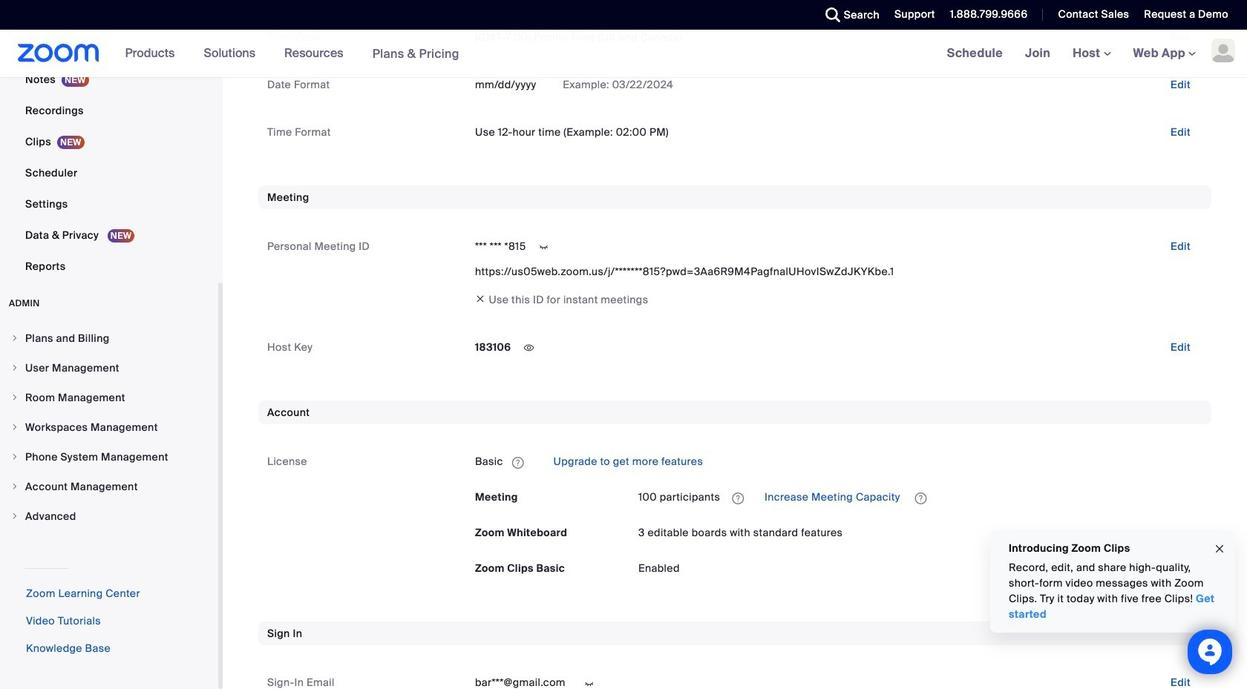 Task type: describe. For each thing, give the bounding box(es) containing it.
5 menu item from the top
[[0, 443, 218, 472]]

profile picture image
[[1212, 39, 1236, 62]]

7 menu item from the top
[[0, 503, 218, 531]]

meetings navigation
[[936, 30, 1248, 78]]

zoom logo image
[[18, 44, 99, 62]]

personal menu menu
[[0, 0, 218, 283]]

3 menu item from the top
[[0, 384, 218, 412]]

product information navigation
[[114, 30, 471, 78]]

learn more about your meeting license image
[[728, 492, 749, 506]]

1 menu item from the top
[[0, 325, 218, 353]]

1 vertical spatial application
[[639, 486, 1203, 510]]



Task type: vqa. For each thing, say whether or not it's contained in the screenshot.
fourth right icon
yes



Task type: locate. For each thing, give the bounding box(es) containing it.
4 menu item from the top
[[0, 414, 218, 442]]

menu item
[[0, 325, 218, 353], [0, 354, 218, 382], [0, 384, 218, 412], [0, 414, 218, 442], [0, 443, 218, 472], [0, 473, 218, 501], [0, 503, 218, 531]]

0 vertical spatial application
[[475, 450, 1203, 474]]

banner
[[0, 30, 1248, 78]]

2 menu item from the top
[[0, 354, 218, 382]]

1 right image from the top
[[10, 334, 19, 343]]

close image
[[1214, 541, 1226, 558]]

2 right image from the top
[[10, 364, 19, 373]]

hide host key image
[[517, 342, 541, 355]]

6 menu item from the top
[[0, 473, 218, 501]]

right image
[[10, 423, 19, 432]]

learn more about your license type image
[[511, 458, 526, 468]]

6 right image from the top
[[10, 512, 19, 521]]

right image
[[10, 334, 19, 343], [10, 364, 19, 373], [10, 394, 19, 403], [10, 453, 19, 462], [10, 483, 19, 492], [10, 512, 19, 521]]

4 right image from the top
[[10, 453, 19, 462]]

application
[[475, 450, 1203, 474], [639, 486, 1203, 510]]

5 right image from the top
[[10, 483, 19, 492]]

admin menu menu
[[0, 325, 218, 532]]

3 right image from the top
[[10, 394, 19, 403]]

show personal meeting id image
[[532, 241, 556, 254]]



